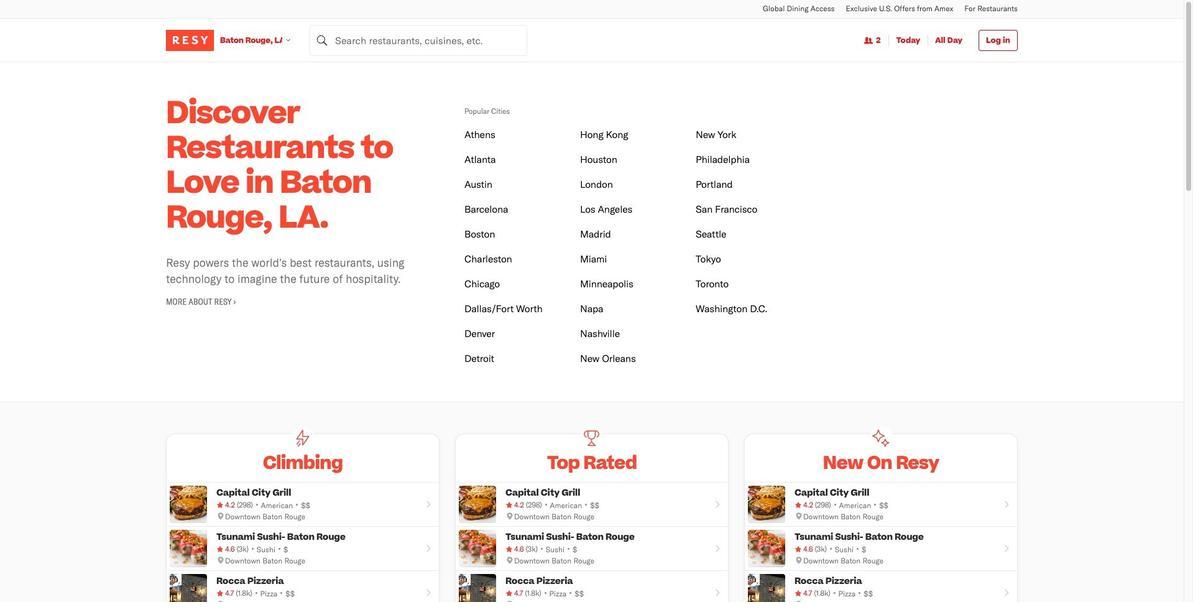 Task type: vqa. For each thing, say whether or not it's contained in the screenshot.
third 4.6 OUT OF 5 STARS icon 4.7 out of 5 stars icon
yes



Task type: describe. For each thing, give the bounding box(es) containing it.
(1.8k) reviews element for 2nd 4.6 out of 5 stars icon from left 4.7 out of 5 stars icon
[[814, 588, 831, 599]]

(1.8k) reviews element for 4.6 out of 5 stars image 4.7 out of 5 stars icon
[[525, 588, 542, 599]]

298 reviews element for 2nd 4.6 out of 5 stars icon from the right's 4.2 out of 5 stars icon
[[237, 500, 253, 510]]

(1.8k) reviews element for 4.7 out of 5 stars image
[[236, 588, 252, 599]]

4.6 out of 5 stars image
[[506, 544, 524, 554]]

(3k) reviews element for 2nd 4.6 out of 5 stars icon from left
[[815, 544, 827, 554]]

298 reviews element for 4.2 out of 5 stars icon corresponding to 2nd 4.6 out of 5 stars icon from left
[[815, 500, 831, 510]]

(3k) reviews element for 2nd 4.6 out of 5 stars icon from the right
[[237, 544, 249, 554]]



Task type: locate. For each thing, give the bounding box(es) containing it.
0 horizontal spatial (3k) reviews element
[[237, 544, 249, 554]]

2 horizontal spatial (1.8k) reviews element
[[814, 588, 831, 599]]

4.7 out of 5 stars image
[[506, 588, 523, 599], [795, 588, 813, 599]]

1 horizontal spatial 4.6 out of 5 stars image
[[795, 544, 813, 554]]

4.7 out of 5 stars image for 2nd 4.6 out of 5 stars icon from left
[[795, 588, 813, 599]]

(3k) reviews element
[[237, 544, 249, 554], [526, 544, 538, 554], [815, 544, 827, 554]]

0 horizontal spatial 4.7 out of 5 stars image
[[506, 588, 523, 599]]

4.7 out of 5 stars image
[[216, 588, 234, 599]]

2 (1.8k) reviews element from the left
[[525, 588, 542, 599]]

0 horizontal spatial (1.8k) reviews element
[[236, 588, 252, 599]]

4.7 out of 5 stars image for 4.6 out of 5 stars image
[[506, 588, 523, 599]]

1 4.6 out of 5 stars image from the left
[[216, 544, 235, 554]]

1 horizontal spatial 4.7 out of 5 stars image
[[795, 588, 813, 599]]

3 298 reviews element from the left
[[815, 500, 831, 510]]

1 (3k) reviews element from the left
[[237, 544, 249, 554]]

4.2 out of 5 stars image for 2nd 4.6 out of 5 stars icon from the right
[[216, 500, 235, 510]]

2 4.7 out of 5 stars image from the left
[[795, 588, 813, 599]]

4.2 out of 5 stars image
[[506, 500, 524, 510]]

2 4.6 out of 5 stars image from the left
[[795, 544, 813, 554]]

4.2 out of 5 stars image for 2nd 4.6 out of 5 stars icon from left
[[795, 500, 813, 510]]

2 4.2 out of 5 stars image from the left
[[795, 500, 813, 510]]

1 4.7 out of 5 stars image from the left
[[506, 588, 523, 599]]

298 reviews element
[[237, 500, 253, 510], [526, 500, 542, 510], [815, 500, 831, 510]]

1 4.2 out of 5 stars image from the left
[[216, 500, 235, 510]]

2 (3k) reviews element from the left
[[526, 544, 538, 554]]

Search restaurants, cuisines, etc. text field
[[310, 25, 527, 56]]

2 horizontal spatial 298 reviews element
[[815, 500, 831, 510]]

2 horizontal spatial (3k) reviews element
[[815, 544, 827, 554]]

1 horizontal spatial (3k) reviews element
[[526, 544, 538, 554]]

0 horizontal spatial 4.2 out of 5 stars image
[[216, 500, 235, 510]]

4.6 out of 5 stars image
[[216, 544, 235, 554], [795, 544, 813, 554]]

3 (3k) reviews element from the left
[[815, 544, 827, 554]]

(3k) reviews element for 4.6 out of 5 stars image
[[526, 544, 538, 554]]

(1.8k) reviews element
[[236, 588, 252, 599], [525, 588, 542, 599], [814, 588, 831, 599]]

3 (1.8k) reviews element from the left
[[814, 588, 831, 599]]

2 298 reviews element from the left
[[526, 500, 542, 510]]

0 horizontal spatial 298 reviews element
[[237, 500, 253, 510]]

1 298 reviews element from the left
[[237, 500, 253, 510]]

298 reviews element for 4.2 out of 5 stars image
[[526, 500, 542, 510]]

1 horizontal spatial 298 reviews element
[[526, 500, 542, 510]]

1 (1.8k) reviews element from the left
[[236, 588, 252, 599]]

None field
[[310, 25, 527, 56]]

1 horizontal spatial (1.8k) reviews element
[[525, 588, 542, 599]]

1 horizontal spatial 4.2 out of 5 stars image
[[795, 500, 813, 510]]

4.2 out of 5 stars image
[[216, 500, 235, 510], [795, 500, 813, 510]]

0 horizontal spatial 4.6 out of 5 stars image
[[216, 544, 235, 554]]



